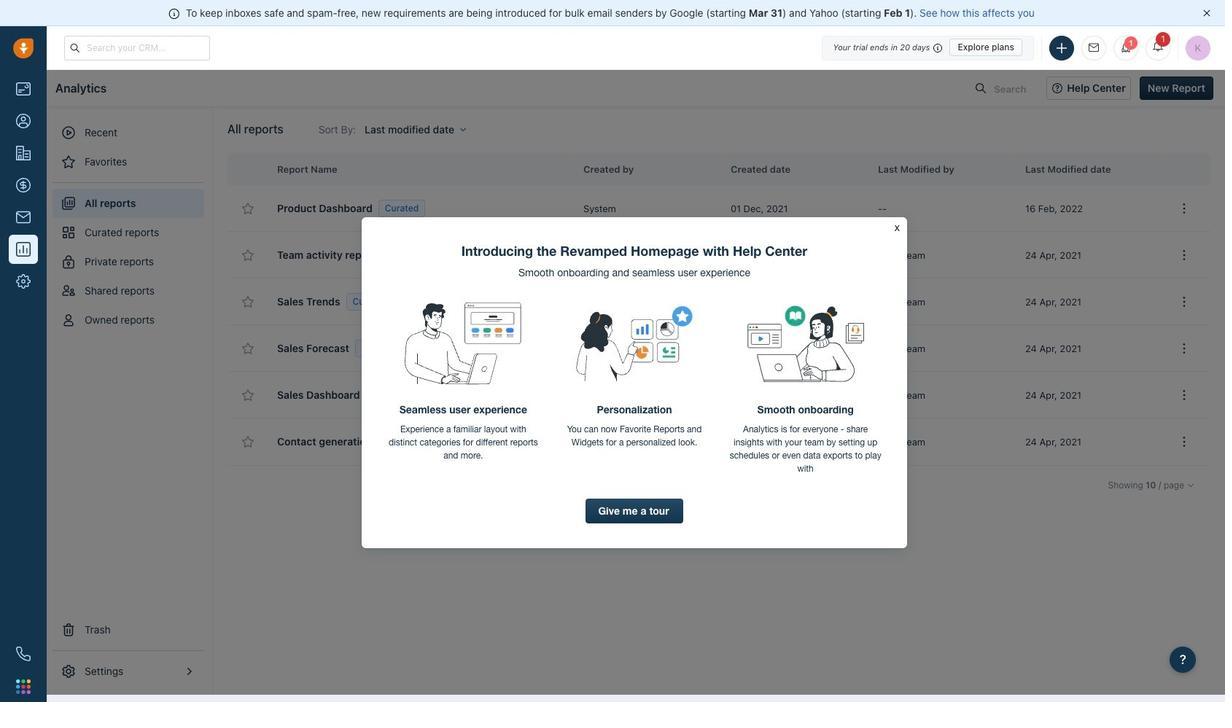 Task type: vqa. For each thing, say whether or not it's contained in the screenshot.
second row group
no



Task type: locate. For each thing, give the bounding box(es) containing it.
freshworks switcher image
[[16, 680, 31, 694]]

Search your CRM... text field
[[64, 35, 210, 60]]

phone image
[[16, 647, 31, 662]]



Task type: describe. For each thing, give the bounding box(es) containing it.
phone element
[[9, 640, 38, 669]]

send email image
[[1089, 43, 1099, 53]]

close image
[[1204, 9, 1211, 17]]



